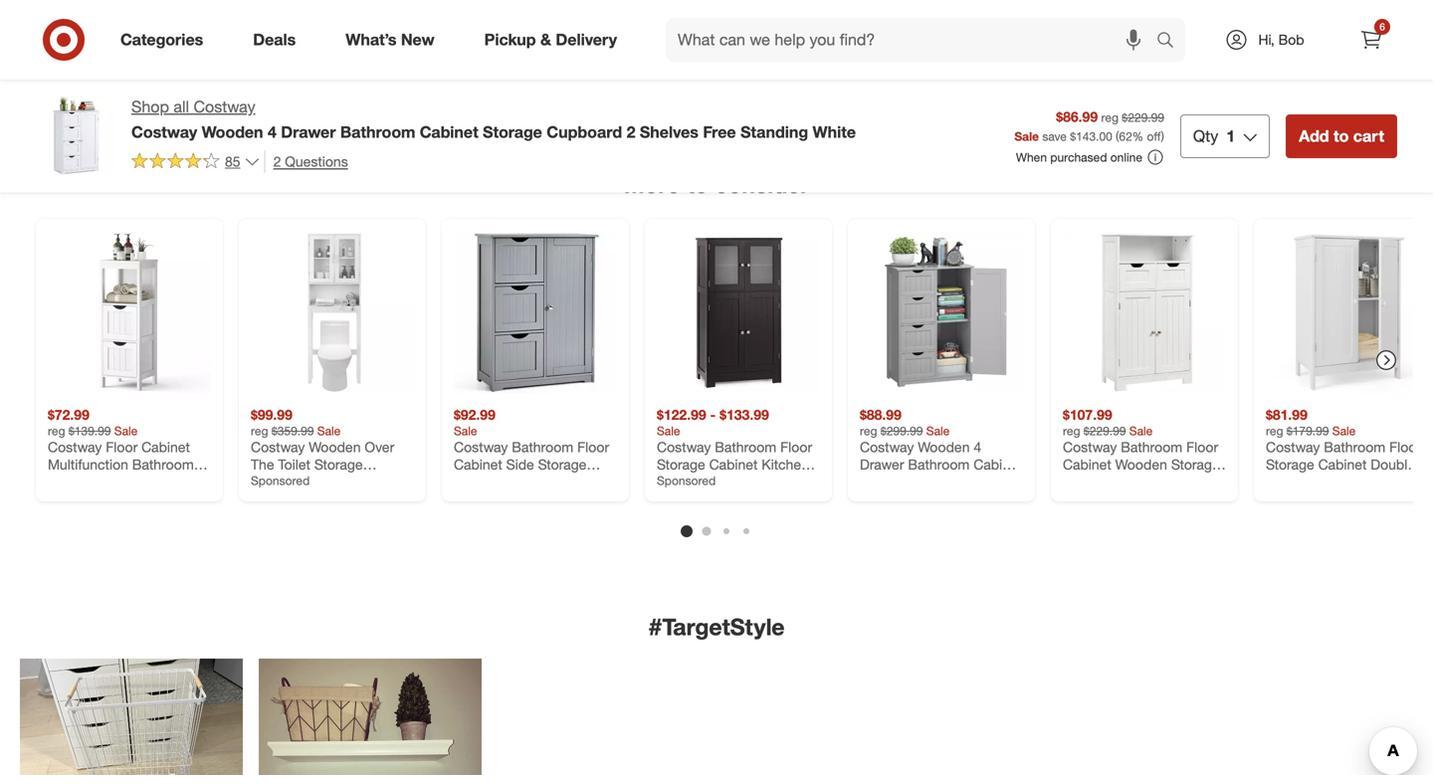 Task type: describe. For each thing, give the bounding box(es) containing it.
2 questions
[[273, 153, 348, 170]]

qty 1
[[1193, 126, 1235, 146]]

85 link
[[131, 150, 260, 174]]

off
[[1147, 129, 1161, 144]]

what's
[[346, 30, 397, 49]]

reg for $86.99
[[1101, 110, 1119, 125]]

sale inside $92.99 sale
[[454, 424, 477, 439]]

user image by @dragonfly_cottage_home image
[[20, 659, 243, 775]]

$88.99
[[860, 406, 902, 424]]

delivery
[[556, 30, 617, 49]]

sale for $99.99
[[317, 424, 341, 439]]

more to consider
[[624, 171, 809, 198]]

pickup
[[484, 30, 536, 49]]

free
[[703, 122, 736, 142]]

more
[[624, 171, 680, 198]]

$92.99
[[454, 406, 496, 424]]

sale for $86.99
[[1015, 129, 1039, 144]]

143.00
[[1076, 129, 1113, 144]]

costway bathroom floor storage cabinet double door kitchen cupboard shoe cabinet white image
[[1266, 231, 1429, 394]]

search button
[[1148, 18, 1195, 66]]

-
[[710, 406, 716, 424]]

search
[[1148, 32, 1195, 51]]

)
[[1161, 129, 1164, 144]]

$86.99 reg $229.99 sale save $ 143.00 ( 62 % off )
[[1015, 108, 1164, 144]]

6 link
[[1350, 18, 1393, 62]]

#targetstyle
[[648, 613, 785, 641]]

reg for $81.99
[[1266, 424, 1283, 439]]

(
[[1116, 129, 1119, 144]]

pickup & delivery link
[[467, 18, 642, 62]]

bob
[[1279, 31, 1304, 48]]

$359.99
[[272, 424, 314, 439]]

What can we help you find? suggestions appear below search field
[[666, 18, 1162, 62]]

$81.99 reg $179.99 sale
[[1266, 406, 1356, 439]]

when
[[1016, 150, 1047, 165]]

hi, bob
[[1259, 31, 1304, 48]]

sale for $81.99
[[1333, 424, 1356, 439]]

pickup & delivery
[[484, 30, 617, 49]]

$229.99 for $107.99
[[1084, 424, 1126, 439]]

questions
[[285, 153, 348, 170]]

$107.99 reg $229.99 sale
[[1063, 406, 1153, 439]]

costway bathroom floor cabinet wooden storage organizer side cabinet w/2 drawer 2 doors image
[[1063, 231, 1226, 394]]

sponsored for reg
[[251, 473, 310, 488]]

$179.99
[[1287, 424, 1329, 439]]

drawer
[[281, 122, 336, 142]]

$299.99
[[881, 424, 923, 439]]

wooden
[[202, 122, 263, 142]]

1 vertical spatial costway
[[131, 122, 197, 142]]

2 inside shop all costway costway wooden 4 drawer bathroom cabinet storage cupboard 2 shelves free standing white
[[627, 122, 635, 142]]

all
[[174, 97, 189, 116]]

sale for $107.99
[[1129, 424, 1153, 439]]

image of costway wooden 4 drawer bathroom cabinet storage cupboard 2 shelves free standing white image
[[36, 96, 115, 175]]

save
[[1042, 129, 1067, 144]]

deals link
[[236, 18, 321, 62]]

$139.99
[[69, 424, 111, 439]]

85
[[225, 153, 240, 170]]

$229.99 for $86.99
[[1122, 110, 1164, 125]]

reg for $72.99
[[48, 424, 65, 439]]

$99.99 reg $359.99 sale
[[251, 406, 341, 439]]

costway bathroom floor cabinet side storage cabinet with 3 drawers and 1 cupboard grey\ black image
[[454, 231, 617, 394]]



Task type: vqa. For each thing, say whether or not it's contained in the screenshot.
list?
no



Task type: locate. For each thing, give the bounding box(es) containing it.
reg inside $99.99 reg $359.99 sale
[[251, 424, 268, 439]]

online
[[1111, 150, 1143, 165]]

sale inside $72.99 reg $139.99 sale
[[114, 424, 138, 439]]

reg inside $72.99 reg $139.99 sale
[[48, 424, 65, 439]]

1 horizontal spatial sponsored
[[657, 473, 716, 488]]

costway wooden over the toilet storage cabinet spacesaver organizer bathroom tower rack image
[[251, 231, 414, 394]]

2 questions link
[[264, 150, 348, 173]]

0 horizontal spatial 2
[[273, 153, 281, 170]]

to
[[83, 8, 94, 23], [692, 8, 703, 23], [895, 8, 906, 23], [1098, 8, 1109, 23], [1334, 126, 1349, 146], [686, 171, 708, 198]]

reg inside the $88.99 reg $299.99 sale
[[860, 424, 877, 439]]

cabinet
[[420, 122, 478, 142]]

categories
[[120, 30, 203, 49]]

62
[[1119, 129, 1132, 144]]

2
[[627, 122, 635, 142], [273, 153, 281, 170]]

2 down 4
[[273, 153, 281, 170]]

standing
[[741, 122, 808, 142]]

$99.99
[[251, 406, 292, 424]]

costway wooden 4 drawer bathroom cabinet storage cupboard 2 shelves free standing image
[[860, 231, 1023, 394]]

sale inside $107.99 reg $229.99 sale
[[1129, 424, 1153, 439]]

1 vertical spatial 2
[[273, 153, 281, 170]]

sale for $72.99
[[114, 424, 138, 439]]

costway up wooden
[[194, 97, 255, 116]]

sponsored for -
[[657, 473, 716, 488]]

categories link
[[104, 18, 228, 62]]

sale
[[1015, 129, 1039, 144], [114, 424, 138, 439], [317, 424, 341, 439], [454, 424, 477, 439], [657, 424, 680, 439], [926, 424, 950, 439], [1129, 424, 1153, 439], [1333, 424, 1356, 439]]

$88.99 reg $299.99 sale
[[860, 406, 950, 439]]

reg inside $107.99 reg $229.99 sale
[[1063, 424, 1080, 439]]

add to cart
[[57, 8, 121, 23], [666, 8, 730, 23], [869, 8, 933, 23], [1072, 8, 1136, 23], [1299, 126, 1384, 146]]

$229.99 inside $107.99 reg $229.99 sale
[[1084, 424, 1126, 439]]

$229.99 inside $86.99 reg $229.99 sale save $ 143.00 ( 62 % off )
[[1122, 110, 1164, 125]]

1 vertical spatial $229.99
[[1084, 424, 1126, 439]]

0 vertical spatial 2
[[627, 122, 635, 142]]

sale inside $122.99 - $133.99 sale
[[657, 424, 680, 439]]

reg inside the $81.99 reg $179.99 sale
[[1266, 424, 1283, 439]]

sale for $88.99
[[926, 424, 950, 439]]

$86.99
[[1056, 108, 1098, 125]]

storage
[[483, 122, 542, 142]]

shelves
[[640, 122, 699, 142]]

hi,
[[1259, 31, 1275, 48]]

1 horizontal spatial 2
[[627, 122, 635, 142]]

purchased
[[1050, 150, 1107, 165]]

costway floor cabinet multifunction bathroom storage organizer rack w/2 drawers image
[[48, 231, 211, 394]]

$107.99
[[1063, 406, 1112, 424]]

new
[[401, 30, 435, 49]]

1
[[1227, 126, 1235, 146]]

qty
[[1193, 126, 1219, 146]]

shop
[[131, 97, 169, 116]]

consider
[[715, 171, 809, 198]]

0 vertical spatial $229.99
[[1122, 110, 1164, 125]]

reg for $99.99
[[251, 424, 268, 439]]

reg inside $86.99 reg $229.99 sale save $ 143.00 ( 62 % off )
[[1101, 110, 1119, 125]]

add
[[57, 8, 79, 23], [666, 8, 689, 23], [869, 8, 892, 23], [1072, 8, 1095, 23], [1299, 126, 1329, 146]]

shop all costway costway wooden 4 drawer bathroom cabinet storage cupboard 2 shelves free standing white
[[131, 97, 856, 142]]

reg
[[1101, 110, 1119, 125], [48, 424, 65, 439], [251, 424, 268, 439], [860, 424, 877, 439], [1063, 424, 1080, 439], [1266, 424, 1283, 439]]

when purchased online
[[1016, 150, 1143, 165]]

$72.99
[[48, 406, 89, 424]]

deals
[[253, 30, 296, 49]]

costway down shop
[[131, 122, 197, 142]]

add to cart button
[[48, 0, 130, 31], [657, 0, 739, 31], [860, 0, 942, 31], [1063, 0, 1145, 31], [1286, 114, 1397, 158]]

1 sponsored from the left
[[251, 473, 310, 488]]

$72.99 reg $139.99 sale
[[48, 406, 138, 439]]

sponsored
[[251, 473, 310, 488], [657, 473, 716, 488]]

sale inside $86.99 reg $229.99 sale save $ 143.00 ( 62 % off )
[[1015, 129, 1039, 144]]

reg for $88.99
[[860, 424, 877, 439]]

$81.99
[[1266, 406, 1308, 424]]

2 sponsored from the left
[[657, 473, 716, 488]]

sale inside the $81.99 reg $179.99 sale
[[1333, 424, 1356, 439]]

2 left "shelves"
[[627, 122, 635, 142]]

sponsored down "$359.99"
[[251, 473, 310, 488]]

sale inside $99.99 reg $359.99 sale
[[317, 424, 341, 439]]

what's new link
[[329, 18, 459, 62]]

0 horizontal spatial sponsored
[[251, 473, 310, 488]]

$229.99
[[1122, 110, 1164, 125], [1084, 424, 1126, 439]]

$122.99
[[657, 406, 706, 424]]

bathroom
[[340, 122, 415, 142]]

white
[[813, 122, 856, 142]]

reg for $107.99
[[1063, 424, 1080, 439]]

user image by @marshallsandmimosas image
[[259, 659, 482, 775]]

costway bathroom floor storage cabinet kitchen cupboard w/doors&adjustable shelf black\brown image
[[657, 231, 820, 394]]

what's new
[[346, 30, 435, 49]]

cart
[[97, 8, 121, 23], [707, 8, 730, 23], [910, 8, 933, 23], [1113, 8, 1136, 23], [1353, 126, 1384, 146]]

0 vertical spatial costway
[[194, 97, 255, 116]]

sale for $122.99
[[657, 424, 680, 439]]

$133.99
[[720, 406, 769, 424]]

6
[[1380, 20, 1385, 33]]

$
[[1070, 129, 1076, 144]]

sponsored down $122.99 - $133.99 sale
[[657, 473, 716, 488]]

%
[[1132, 129, 1144, 144]]

$92.99 sale
[[454, 406, 496, 439]]

4
[[268, 122, 277, 142]]

cupboard
[[547, 122, 622, 142]]

$122.99 - $133.99 sale
[[657, 406, 769, 439]]

&
[[540, 30, 551, 49]]

costway
[[194, 97, 255, 116], [131, 122, 197, 142]]

sale inside the $88.99 reg $299.99 sale
[[926, 424, 950, 439]]



